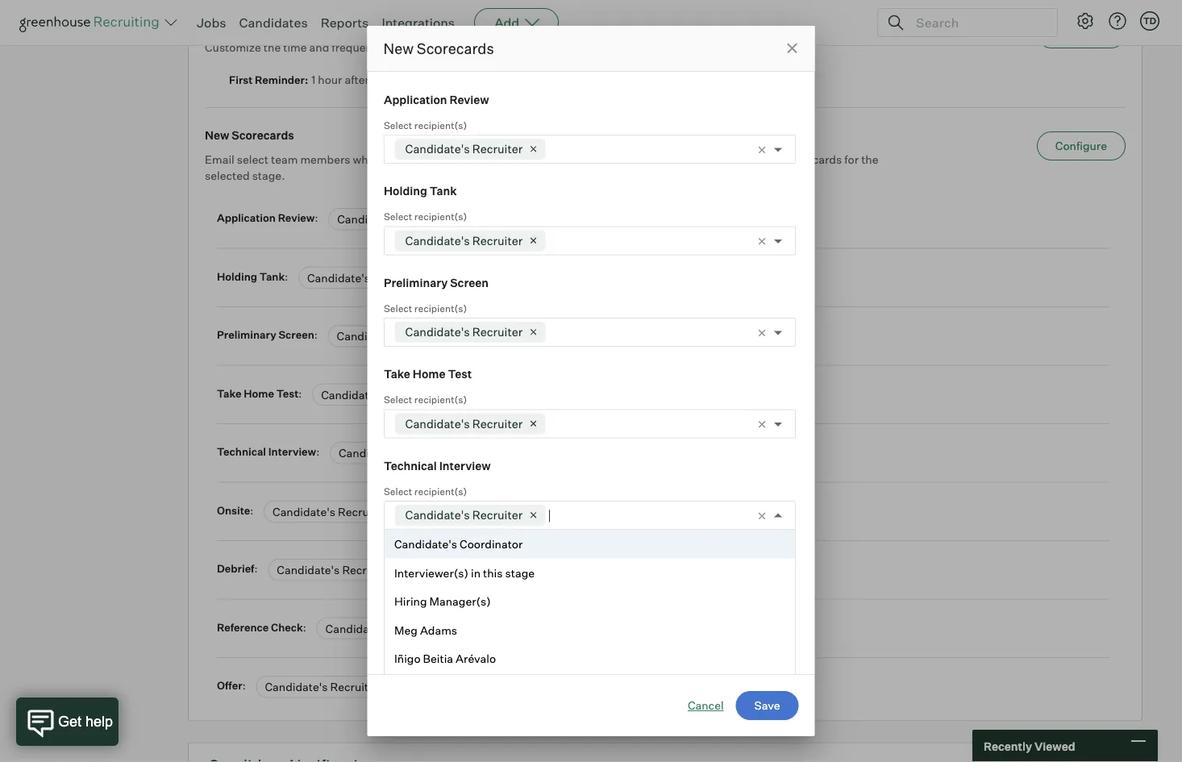 Task type: locate. For each thing, give the bounding box(es) containing it.
0 horizontal spatial application
[[217, 212, 276, 224]]

1 horizontal spatial scorecards
[[417, 39, 494, 57]]

technical inside 'new scorecards' dialog
[[384, 459, 437, 473]]

select up new
[[384, 119, 412, 131]]

a left new
[[384, 153, 390, 167]]

select
[[384, 119, 412, 131], [384, 211, 412, 223], [384, 302, 412, 314], [384, 394, 412, 406], [384, 485, 412, 497], [384, 577, 412, 589], [384, 668, 412, 681]]

and right time
[[309, 40, 329, 55]]

onsite
[[217, 504, 250, 517], [384, 550, 419, 564]]

select recipient(s) down take home test
[[384, 394, 467, 406]]

take home test
[[384, 367, 472, 381]]

1 select from the top
[[384, 119, 412, 131]]

interview
[[372, 73, 421, 87]]

1 vertical spatial debrief
[[384, 642, 424, 656]]

interview down take home test :
[[268, 446, 316, 458]]

candidate's recruiter
[[405, 142, 523, 156], [337, 212, 452, 226], [405, 233, 523, 248], [307, 271, 422, 285], [405, 325, 523, 339], [337, 329, 451, 343], [321, 388, 436, 402], [405, 416, 523, 431], [339, 446, 453, 460], [273, 505, 387, 519], [405, 508, 523, 522], [277, 563, 391, 577], [405, 599, 523, 614], [326, 622, 440, 636], [265, 680, 379, 694]]

1 vertical spatial the
[[862, 153, 879, 167]]

0 vertical spatial screen
[[450, 276, 489, 290]]

interviewers.
[[581, 40, 649, 55]]

0 horizontal spatial the
[[264, 40, 281, 55]]

holding down new
[[384, 184, 427, 198]]

offer :
[[217, 679, 248, 692]]

holding up preliminary screen :
[[217, 270, 257, 283]]

new scorecards
[[384, 39, 494, 57], [205, 128, 294, 143]]

home for take home test
[[413, 367, 445, 381]]

a
[[384, 153, 390, 167], [565, 153, 571, 167]]

and left outstanding
[[695, 153, 715, 167]]

1 vertical spatial preliminary
[[217, 329, 276, 341]]

4 select recipient(s) from the top
[[384, 394, 467, 406]]

select recipient(s)
[[384, 119, 467, 131], [384, 211, 467, 223], [384, 302, 467, 314], [384, 394, 467, 406], [384, 485, 467, 497], [384, 577, 467, 589], [384, 668, 467, 681]]

screen for preliminary screen
[[450, 276, 489, 290]]

6 recipient(s) from the top
[[414, 577, 467, 589]]

Search text field
[[912, 11, 1043, 34]]

holding for holding tank :
[[217, 270, 257, 283]]

2 recipient(s) from the top
[[414, 211, 467, 223]]

in
[[471, 566, 480, 580]]

0 horizontal spatial home
[[244, 387, 274, 400]]

tank inside 'new scorecards' dialog
[[430, 184, 457, 198]]

0 vertical spatial test
[[448, 367, 472, 381]]

integrations link
[[382, 15, 455, 31]]

0 vertical spatial configure
[[1056, 27, 1108, 41]]

2 configure button from the top
[[1037, 132, 1126, 161]]

1 horizontal spatial new
[[384, 39, 414, 57]]

select down preliminary screen
[[384, 302, 412, 314]]

0 horizontal spatial tank
[[260, 270, 285, 283]]

review
[[449, 92, 489, 106], [278, 212, 315, 224]]

the left time
[[264, 40, 281, 55]]

1 vertical spatial screen
[[279, 329, 314, 341]]

1 vertical spatial configure
[[1056, 139, 1108, 153]]

configure button
[[1037, 20, 1126, 49], [1037, 132, 1126, 161]]

0 horizontal spatial a
[[384, 153, 390, 167]]

debrief
[[217, 562, 255, 575], [384, 642, 424, 656]]

1 horizontal spatial the
[[862, 153, 879, 167]]

0 horizontal spatial screen
[[279, 329, 314, 341]]

0 vertical spatial preliminary
[[384, 276, 448, 290]]

1 horizontal spatial onsite
[[384, 550, 419, 564]]

1 vertical spatial take
[[217, 387, 242, 400]]

1 vertical spatial onsite
[[384, 550, 419, 564]]

tank for holding tank :
[[260, 270, 285, 283]]

debrief down meg
[[384, 642, 424, 656]]

0 horizontal spatial technical
[[217, 446, 266, 458]]

screen
[[450, 276, 489, 290], [279, 329, 314, 341]]

0 horizontal spatial submitted
[[483, 153, 537, 167]]

test for take home test
[[448, 367, 472, 381]]

preliminary screen :
[[217, 329, 320, 341]]

screen inside 'new scorecards' dialog
[[450, 276, 489, 290]]

4 select from the top
[[384, 394, 412, 406]]

new up 'email' on the top of the page
[[205, 128, 229, 143]]

preliminary
[[384, 276, 448, 290], [217, 329, 276, 341]]

holding inside 'new scorecards' dialog
[[384, 184, 427, 198]]

bulk import
[[19, 3, 90, 20]]

reports link
[[321, 15, 369, 31]]

configure image
[[1076, 11, 1096, 31]]

save
[[755, 699, 781, 713]]

meg
[[394, 623, 417, 637]]

1 horizontal spatial a
[[565, 153, 571, 167]]

preliminary for preliminary screen
[[384, 276, 448, 290]]

0 horizontal spatial interview
[[268, 446, 316, 458]]

1 horizontal spatial holding
[[384, 184, 427, 198]]

greenhouse recruiting image
[[19, 13, 165, 32]]

7 recipient(s) from the top
[[414, 668, 467, 681]]

debrief for debrief
[[384, 642, 424, 656]]

configure button for email select team members when a new scorecard is submitted with a summary of submitted and outstanding scorecards for the selected stage.
[[1037, 132, 1126, 161]]

outstanding
[[717, 153, 781, 167]]

are
[[523, 40, 540, 55]]

1 horizontal spatial and
[[695, 153, 715, 167]]

technical
[[217, 446, 266, 458], [384, 459, 437, 473]]

1 horizontal spatial interview
[[439, 459, 491, 473]]

1 horizontal spatial review
[[449, 92, 489, 106]]

4 recipient(s) from the top
[[414, 394, 467, 406]]

select recipient(s) down 'technical interview'
[[384, 485, 467, 497]]

scorecards down integrations link on the left
[[417, 39, 494, 57]]

scorecard down integrations on the top of page
[[411, 40, 464, 55]]

scorecards up select
[[232, 128, 294, 143]]

recipient(s) down 'technical interview'
[[414, 485, 467, 497]]

review for application review :
[[278, 212, 315, 224]]

tank for holding tank
[[430, 184, 457, 198]]

select recipient(s) down beitia
[[384, 668, 467, 681]]

reports
[[321, 15, 369, 31]]

0 horizontal spatial preliminary
[[217, 329, 276, 341]]

select recipient(s) down application review
[[384, 119, 467, 131]]

submitted
[[483, 153, 537, 167], [638, 153, 693, 167]]

0 vertical spatial application
[[384, 92, 447, 106]]

take inside 'new scorecards' dialog
[[384, 367, 410, 381]]

3 recipient(s) from the top
[[414, 302, 467, 314]]

recipient(s) down beitia
[[414, 668, 467, 681]]

the inside email select team members when a new scorecard is submitted with a summary of submitted and outstanding scorecards for the selected stage.
[[862, 153, 879, 167]]

1 horizontal spatial preliminary
[[384, 276, 448, 290]]

technical for technical interview
[[384, 459, 437, 473]]

5 select recipient(s) from the top
[[384, 485, 467, 497]]

1 vertical spatial new scorecards
[[205, 128, 294, 143]]

2 a from the left
[[565, 153, 571, 167]]

review down reminders at the top of the page
[[449, 92, 489, 106]]

reminders
[[466, 40, 520, 55]]

1 horizontal spatial home
[[413, 367, 445, 381]]

3 select recipient(s) from the top
[[384, 302, 467, 314]]

application down selected
[[217, 212, 276, 224]]

0 horizontal spatial onsite
[[217, 504, 250, 517]]

configure button for customize the time and frequency that scorecard reminders are sent to interviewers.
[[1037, 20, 1126, 49]]

select recipient(s) down preliminary screen
[[384, 302, 467, 314]]

recipient(s) for screen
[[414, 302, 467, 314]]

debrief down the onsite :
[[217, 562, 255, 575]]

0 vertical spatial configure button
[[1037, 20, 1126, 49]]

0 vertical spatial holding
[[384, 184, 427, 198]]

1 vertical spatial scorecards
[[232, 128, 294, 143]]

debrief for debrief :
[[217, 562, 255, 575]]

select recipient(s) down holding tank
[[384, 211, 467, 223]]

new inside dialog
[[384, 39, 414, 57]]

and inside email select team members when a new scorecard is submitted with a summary of submitted and outstanding scorecards for the selected stage.
[[695, 153, 715, 167]]

onsite inside 'new scorecards' dialog
[[384, 550, 419, 564]]

1 horizontal spatial debrief
[[384, 642, 424, 656]]

1 horizontal spatial submitted
[[638, 153, 693, 167]]

screen for preliminary screen :
[[279, 329, 314, 341]]

the
[[264, 40, 281, 55], [862, 153, 879, 167]]

onsite :
[[217, 504, 256, 517]]

review down stage. on the top left of the page
[[278, 212, 315, 224]]

onsite for onsite :
[[217, 504, 250, 517]]

0 vertical spatial debrief
[[217, 562, 255, 575]]

hour
[[318, 73, 342, 87]]

scorecards
[[417, 39, 494, 57], [232, 128, 294, 143]]

1 vertical spatial application
[[217, 212, 276, 224]]

0 vertical spatial new scorecards
[[384, 39, 494, 57]]

application down the interview
[[384, 92, 447, 106]]

first
[[229, 74, 253, 86]]

to
[[568, 40, 578, 55]]

check
[[271, 621, 303, 634]]

1 vertical spatial test
[[277, 387, 299, 400]]

1 recipient(s) from the top
[[414, 119, 467, 131]]

save button
[[736, 691, 799, 720]]

0 horizontal spatial new scorecards
[[205, 128, 294, 143]]

select recipient(s) for application
[[384, 119, 467, 131]]

select recipient(s) up hiring
[[384, 577, 467, 589]]

configure
[[1056, 27, 1108, 41], [1056, 139, 1108, 153]]

1 horizontal spatial take
[[384, 367, 410, 381]]

0 vertical spatial take
[[384, 367, 410, 381]]

0 horizontal spatial test
[[277, 387, 299, 400]]

test inside 'new scorecards' dialog
[[448, 367, 472, 381]]

home inside 'new scorecards' dialog
[[413, 367, 445, 381]]

technical interview
[[384, 459, 491, 473]]

recipient(s) down application review
[[414, 119, 467, 131]]

1 horizontal spatial technical
[[384, 459, 437, 473]]

scorecard left is
[[417, 153, 469, 167]]

for
[[845, 153, 859, 167]]

5 recipient(s) from the top
[[414, 485, 467, 497]]

select up hiring
[[384, 577, 412, 589]]

new scorecards down integrations on the top of page
[[384, 39, 494, 57]]

recipient(s)
[[414, 119, 467, 131], [414, 211, 467, 223], [414, 302, 467, 314], [414, 394, 467, 406], [414, 485, 467, 497], [414, 577, 467, 589], [414, 668, 467, 681]]

home for take home test :
[[244, 387, 274, 400]]

onsite up interviewer(s)
[[384, 550, 419, 564]]

interviewer(s)
[[394, 566, 468, 580]]

2 configure from the top
[[1056, 139, 1108, 153]]

onsite up "debrief :"
[[217, 504, 250, 517]]

candidate's
[[405, 142, 470, 156], [337, 212, 400, 226], [405, 233, 470, 248], [307, 271, 370, 285], [405, 325, 470, 339], [337, 329, 400, 343], [321, 388, 384, 402], [405, 416, 470, 431], [339, 446, 402, 460], [273, 505, 336, 519], [405, 508, 470, 522], [394, 537, 457, 551], [277, 563, 340, 577], [405, 599, 470, 614], [326, 622, 389, 636], [265, 680, 328, 694]]

new
[[393, 153, 414, 167]]

coordinator
[[459, 537, 523, 551]]

5 select from the top
[[384, 485, 412, 497]]

1 vertical spatial tank
[[260, 270, 285, 283]]

0 vertical spatial review
[[449, 92, 489, 106]]

new up the interview
[[384, 39, 414, 57]]

recipient(s) down preliminary screen
[[414, 302, 467, 314]]

preliminary inside 'new scorecards' dialog
[[384, 276, 448, 290]]

recipient(s) for interview
[[414, 485, 467, 497]]

0 horizontal spatial take
[[217, 387, 242, 400]]

1 horizontal spatial new scorecards
[[384, 39, 494, 57]]

test for take home test :
[[277, 387, 299, 400]]

home
[[413, 367, 445, 381], [244, 387, 274, 400]]

select for technical
[[384, 485, 412, 497]]

1 horizontal spatial application
[[384, 92, 447, 106]]

1 vertical spatial scorecard
[[417, 153, 469, 167]]

0 horizontal spatial debrief
[[217, 562, 255, 575]]

review inside 'new scorecards' dialog
[[449, 92, 489, 106]]

0 horizontal spatial new
[[205, 128, 229, 143]]

recruiter
[[472, 142, 523, 156], [403, 212, 452, 226], [472, 233, 523, 248], [373, 271, 422, 285], [472, 325, 523, 339], [402, 329, 451, 343], [387, 388, 436, 402], [472, 416, 523, 431], [404, 446, 453, 460], [338, 505, 387, 519], [472, 508, 523, 522], [342, 563, 391, 577], [472, 599, 523, 614], [391, 622, 440, 636], [330, 680, 379, 694]]

members
[[300, 153, 351, 167]]

select for application
[[384, 119, 412, 131]]

3 select from the top
[[384, 302, 412, 314]]

0 vertical spatial onsite
[[217, 504, 250, 517]]

2 select recipient(s) from the top
[[384, 211, 467, 223]]

select down holding tank
[[384, 211, 412, 223]]

0 vertical spatial scorecards
[[417, 39, 494, 57]]

1 vertical spatial and
[[695, 153, 715, 167]]

a right "with"
[[565, 153, 571, 167]]

6 select recipient(s) from the top
[[384, 577, 467, 589]]

0 horizontal spatial and
[[309, 40, 329, 55]]

0 horizontal spatial scorecards
[[232, 128, 294, 143]]

hiring manager(s)
[[394, 595, 491, 609]]

application inside 'new scorecards' dialog
[[384, 92, 447, 106]]

1 vertical spatial holding
[[217, 270, 257, 283]]

select down iñigo
[[384, 668, 412, 681]]

0 vertical spatial scorecard
[[411, 40, 464, 55]]

time
[[283, 40, 307, 55]]

new scorecards up select
[[205, 128, 294, 143]]

7 select recipient(s) from the top
[[384, 668, 467, 681]]

0 vertical spatial home
[[413, 367, 445, 381]]

scorecard inside email select team members when a new scorecard is submitted with a summary of submitted and outstanding scorecards for the selected stage.
[[417, 153, 469, 167]]

1 vertical spatial configure button
[[1037, 132, 1126, 161]]

1 configure from the top
[[1056, 27, 1108, 41]]

the right for
[[862, 153, 879, 167]]

recipient(s) up hiring manager(s) on the left of page
[[414, 577, 467, 589]]

select recipient(s) for technical
[[384, 485, 467, 497]]

1 vertical spatial review
[[278, 212, 315, 224]]

test
[[448, 367, 472, 381], [277, 387, 299, 400]]

recipient(s) down take home test
[[414, 394, 467, 406]]

1 select recipient(s) from the top
[[384, 119, 467, 131]]

submitted right of
[[638, 153, 693, 167]]

6 select from the top
[[384, 577, 412, 589]]

take
[[384, 367, 410, 381], [217, 387, 242, 400]]

0 vertical spatial new
[[384, 39, 414, 57]]

1 horizontal spatial test
[[448, 367, 472, 381]]

1 vertical spatial home
[[244, 387, 274, 400]]

0 horizontal spatial holding
[[217, 270, 257, 283]]

1 horizontal spatial tank
[[430, 184, 457, 198]]

interview up candidate's coordinator
[[439, 459, 491, 473]]

0 vertical spatial tank
[[430, 184, 457, 198]]

frequency
[[332, 40, 385, 55]]

debrief inside 'new scorecards' dialog
[[384, 642, 424, 656]]

7 select from the top
[[384, 668, 412, 681]]

1 horizontal spatial screen
[[450, 276, 489, 290]]

recipient(s) down holding tank
[[414, 211, 467, 223]]

select down 'technical interview'
[[384, 485, 412, 497]]

stage.
[[252, 169, 285, 183]]

submitted right is
[[483, 153, 537, 167]]

preliminary for preliminary screen :
[[217, 329, 276, 341]]

holding
[[384, 184, 427, 198], [217, 270, 257, 283]]

tank
[[430, 184, 457, 198], [260, 270, 285, 283]]

0 horizontal spatial review
[[278, 212, 315, 224]]

select recipient(s) for holding
[[384, 211, 467, 223]]

1 configure button from the top
[[1037, 20, 1126, 49]]

2 select from the top
[[384, 211, 412, 223]]

select down take home test
[[384, 394, 412, 406]]

interview inside 'new scorecards' dialog
[[439, 459, 491, 473]]



Task type: vqa. For each thing, say whether or not it's contained in the screenshot.
Select Recipient(S) corresponding to Holding
yes



Task type: describe. For each thing, give the bounding box(es) containing it.
hiring
[[394, 595, 427, 609]]

candidates link
[[239, 15, 308, 31]]

holding tank
[[384, 184, 457, 198]]

customize the time and frequency that scorecard reminders are sent to interviewers.
[[205, 40, 649, 55]]

selected
[[205, 169, 250, 183]]

scorecard
[[205, 16, 261, 30]]

technical interview :
[[217, 446, 322, 458]]

configure for customize the time and frequency that scorecard reminders are sent to interviewers.
[[1056, 27, 1108, 41]]

arévalo
[[455, 652, 496, 666]]

td
[[1144, 15, 1157, 26]]

bulk
[[19, 3, 46, 20]]

iñigo
[[394, 652, 420, 666]]

select for preliminary
[[384, 302, 412, 314]]

reference
[[217, 621, 269, 634]]

recipient(s) for review
[[414, 119, 467, 131]]

bulk import link
[[19, 2, 142, 21]]

scorecards inside 'new scorecards' dialog
[[417, 39, 494, 57]]

1 a from the left
[[384, 153, 390, 167]]

configure for email select team members when a new scorecard is submitted with a summary of submitted and outstanding scorecards for the selected stage.
[[1056, 139, 1108, 153]]

sent
[[542, 40, 565, 55]]

scorecards
[[784, 153, 842, 167]]

new scorecards inside dialog
[[384, 39, 494, 57]]

select for holding
[[384, 211, 412, 223]]

integrations
[[382, 15, 455, 31]]

select
[[237, 153, 269, 167]]

email
[[205, 153, 235, 167]]

recently
[[984, 739, 1033, 753]]

candidate's coordinator
[[394, 537, 523, 551]]

select for take
[[384, 394, 412, 406]]

take for take home test
[[384, 367, 410, 381]]

holding tank :
[[217, 270, 290, 283]]

offer
[[217, 679, 243, 692]]

take home test :
[[217, 387, 304, 400]]

td button
[[1141, 11, 1160, 31]]

interview for technical interview
[[439, 459, 491, 473]]

cancel link
[[688, 698, 724, 714]]

1 submitted from the left
[[483, 153, 537, 167]]

first reminder : 1 hour after interview
[[229, 73, 421, 87]]

when
[[353, 153, 381, 167]]

add button
[[474, 8, 559, 37]]

select recipient(s) for take
[[384, 394, 467, 406]]

beitia
[[423, 652, 453, 666]]

td button
[[1138, 8, 1163, 34]]

application for application review :
[[217, 212, 276, 224]]

candidates
[[239, 15, 308, 31]]

add
[[495, 15, 520, 31]]

2 submitted from the left
[[638, 153, 693, 167]]

meg adams
[[394, 623, 457, 637]]

import
[[49, 3, 90, 20]]

select recipient(s) for preliminary
[[384, 302, 467, 314]]

team
[[271, 153, 298, 167]]

application for application review
[[384, 92, 447, 106]]

0 vertical spatial the
[[264, 40, 281, 55]]

jobs link
[[197, 15, 226, 31]]

reminders
[[264, 16, 324, 30]]

cancel
[[688, 699, 724, 713]]

interviewer(s) in this stage
[[394, 566, 535, 580]]

scorecard reminders
[[205, 16, 324, 30]]

application review
[[384, 92, 489, 106]]

reminder
[[255, 74, 305, 86]]

1 vertical spatial new
[[205, 128, 229, 143]]

recipient(s) for home
[[414, 394, 467, 406]]

stage
[[505, 566, 535, 580]]

with
[[540, 153, 562, 167]]

1
[[312, 73, 316, 87]]

summary
[[573, 153, 623, 167]]

technical for technical interview :
[[217, 446, 266, 458]]

that
[[387, 40, 409, 55]]

interview for technical interview :
[[268, 446, 316, 458]]

recipient(s) for tank
[[414, 211, 467, 223]]

preliminary screen
[[384, 276, 489, 290]]

take for take home test :
[[217, 387, 242, 400]]

after
[[345, 73, 369, 87]]

manager(s)
[[429, 595, 491, 609]]

of
[[626, 153, 636, 167]]

review for application review
[[449, 92, 489, 106]]

is
[[472, 153, 481, 167]]

holding for holding tank
[[384, 184, 427, 198]]

0 vertical spatial and
[[309, 40, 329, 55]]

onsite for onsite
[[384, 550, 419, 564]]

viewed
[[1035, 739, 1076, 753]]

adams
[[420, 623, 457, 637]]

iñigo beitia arévalo
[[394, 652, 496, 666]]

application review :
[[217, 212, 320, 224]]

new scorecards dialog
[[367, 26, 815, 762]]

debrief :
[[217, 562, 260, 575]]

reference check :
[[217, 621, 309, 634]]

recently viewed
[[984, 739, 1076, 753]]

customize
[[205, 40, 261, 55]]

: inside "first reminder : 1 hour after interview"
[[305, 74, 308, 86]]

jobs
[[197, 15, 226, 31]]

email select team members when a new scorecard is submitted with a summary of submitted and outstanding scorecards for the selected stage.
[[205, 153, 879, 183]]

this
[[483, 566, 503, 580]]



